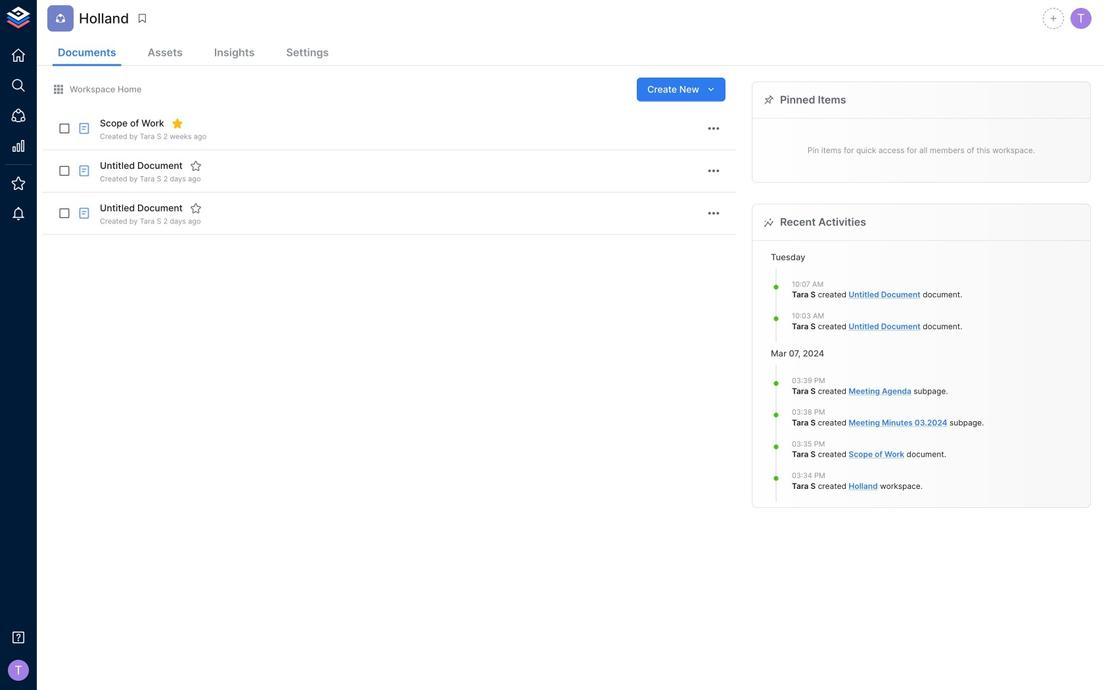 Task type: vqa. For each thing, say whether or not it's contained in the screenshot.
2nd favorite image
yes



Task type: describe. For each thing, give the bounding box(es) containing it.
remove favorite image
[[171, 118, 183, 130]]

favorite image
[[190, 202, 202, 214]]

favorite image
[[190, 160, 202, 172]]



Task type: locate. For each thing, give the bounding box(es) containing it.
bookmark image
[[136, 12, 148, 24]]



